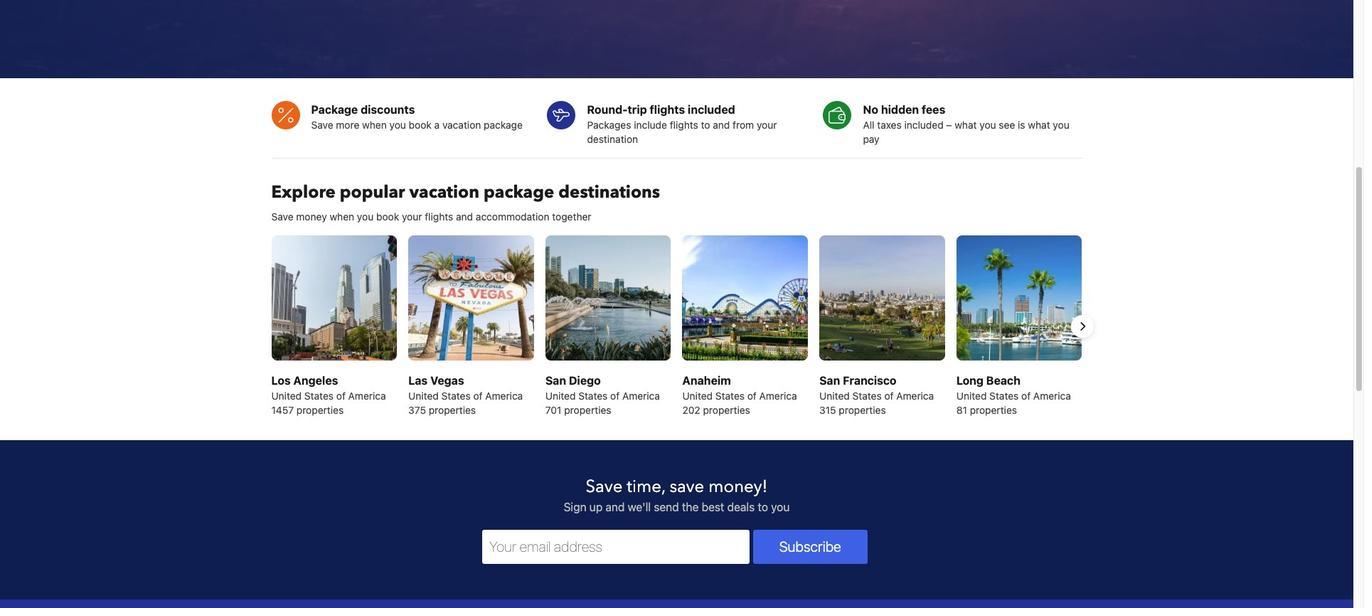 Task type: vqa. For each thing, say whether or not it's contained in the screenshot.


Task type: describe. For each thing, give the bounding box(es) containing it.
you left see
[[980, 119, 997, 131]]

save inside "explore popular vacation package destinations save money when you book your flights and accommodation together"
[[271, 210, 294, 223]]

of for san diego
[[611, 390, 620, 402]]

package discounts save more when you book a vacation package
[[311, 103, 523, 131]]

fees
[[922, 103, 946, 116]]

packages
[[587, 119, 631, 131]]

long
[[957, 375, 984, 387]]

explore
[[271, 181, 336, 204]]

included inside no hidden fees all taxes included – what you see is what you pay
[[905, 119, 944, 131]]

vacation inside "explore popular vacation package destinations save money when you book your flights and accommodation together"
[[409, 181, 480, 204]]

explore popular vacation package destinations save money when you book your flights and accommodation together
[[271, 181, 660, 223]]

package inside package discounts save more when you book a vacation package
[[484, 119, 523, 131]]

and inside "explore popular vacation package destinations save money when you book your flights and accommodation together"
[[456, 210, 473, 223]]

destination
[[587, 133, 638, 145]]

book inside package discounts save more when you book a vacation package
[[409, 119, 432, 131]]

deals
[[728, 501, 755, 514]]

properties for san francisco
[[839, 404, 886, 417]]

of inside anaheim united states of america 202 properties
[[748, 390, 757, 402]]

properties for san diego
[[564, 404, 612, 417]]

include
[[634, 119, 667, 131]]

you inside save time, save money! sign up and we'll send the best deals to you
[[771, 501, 790, 514]]

states for las vegas
[[442, 390, 471, 402]]

sign
[[564, 501, 587, 514]]

202
[[683, 404, 701, 417]]

next image
[[1074, 318, 1091, 335]]

all
[[863, 119, 875, 131]]

popular
[[340, 181, 405, 204]]

states for san francisco
[[853, 390, 882, 402]]

81
[[957, 404, 968, 417]]

time,
[[627, 476, 666, 499]]

up
[[590, 501, 603, 514]]

discounts
[[361, 103, 415, 116]]

hidden
[[881, 103, 919, 116]]

Your email address email field
[[482, 530, 750, 565]]

included inside round-trip flights included packages include flights to and from your destination
[[688, 103, 736, 116]]

send
[[654, 501, 679, 514]]

315
[[820, 404, 836, 417]]

san diego united states of america 701 properties
[[546, 375, 660, 417]]

see
[[999, 119, 1016, 131]]

no hidden fees all taxes included – what you see is what you pay
[[863, 103, 1070, 145]]

money
[[296, 210, 327, 223]]

2 what from the left
[[1028, 119, 1051, 131]]

–
[[947, 119, 952, 131]]

properties for los angeles
[[297, 404, 344, 417]]

1 what from the left
[[955, 119, 977, 131]]

long beach united states of america 81 properties
[[957, 375, 1071, 417]]

is
[[1018, 119, 1026, 131]]

a
[[434, 119, 440, 131]]

america inside anaheim united states of america 202 properties
[[760, 390, 797, 402]]

taxes
[[878, 119, 902, 131]]

united for san francisco
[[820, 390, 850, 402]]

your for package
[[402, 210, 422, 223]]

to inside save time, save money! sign up and we'll send the best deals to you
[[758, 501, 768, 514]]

0 vertical spatial flights
[[650, 103, 685, 116]]

701
[[546, 404, 562, 417]]

when inside package discounts save more when you book a vacation package
[[362, 119, 387, 131]]

the
[[682, 501, 699, 514]]

you right is at top
[[1053, 119, 1070, 131]]

save inside save time, save money! sign up and we'll send the best deals to you
[[586, 476, 623, 499]]

anaheim
[[683, 375, 731, 387]]

angeles
[[293, 375, 338, 387]]

save inside package discounts save more when you book a vacation package
[[311, 119, 333, 131]]

together
[[552, 210, 592, 223]]

vegas
[[431, 375, 464, 387]]

los
[[271, 375, 291, 387]]

subscribe
[[780, 539, 842, 555]]

of for las vegas
[[474, 390, 483, 402]]

save time, save money! footer
[[0, 441, 1354, 608]]



Task type: locate. For each thing, give the bounding box(es) containing it.
san up 315
[[820, 375, 841, 387]]

1 san from the left
[[546, 375, 566, 387]]

1 united from the left
[[271, 390, 302, 402]]

explore popular vacation package destinations region
[[260, 235, 1094, 418]]

when
[[362, 119, 387, 131], [330, 210, 354, 223]]

san
[[546, 375, 566, 387], [820, 375, 841, 387]]

san inside san francisco united states of america 315 properties
[[820, 375, 841, 387]]

your inside round-trip flights included packages include flights to and from your destination
[[757, 119, 777, 131]]

2 package from the top
[[484, 181, 554, 204]]

your right from
[[757, 119, 777, 131]]

united inside san diego united states of america 701 properties
[[546, 390, 576, 402]]

you down popular
[[357, 210, 374, 223]]

to right deals
[[758, 501, 768, 514]]

1 package from the top
[[484, 119, 523, 131]]

states inside san francisco united states of america 315 properties
[[853, 390, 882, 402]]

vacation down a
[[409, 181, 480, 204]]

america inside san francisco united states of america 315 properties
[[897, 390, 934, 402]]

properties
[[297, 404, 344, 417], [429, 404, 476, 417], [564, 404, 612, 417], [703, 404, 751, 417], [839, 404, 886, 417], [970, 404, 1017, 417]]

america for san francisco
[[897, 390, 934, 402]]

1 horizontal spatial and
[[606, 501, 625, 514]]

states inside san diego united states of america 701 properties
[[579, 390, 608, 402]]

0 horizontal spatial when
[[330, 210, 354, 223]]

united inside "los angeles united states of america 1457 properties"
[[271, 390, 302, 402]]

package
[[484, 119, 523, 131], [484, 181, 554, 204]]

you inside package discounts save more when you book a vacation package
[[390, 119, 406, 131]]

states down francisco
[[853, 390, 882, 402]]

3 united from the left
[[546, 390, 576, 402]]

states down beach
[[990, 390, 1019, 402]]

2 properties from the left
[[429, 404, 476, 417]]

properties down beach
[[970, 404, 1017, 417]]

package
[[311, 103, 358, 116]]

your
[[757, 119, 777, 131], [402, 210, 422, 223]]

united for long beach
[[957, 390, 987, 402]]

1 vertical spatial book
[[376, 210, 399, 223]]

when inside "explore popular vacation package destinations save money when you book your flights and accommodation together"
[[330, 210, 354, 223]]

states inside anaheim united states of america 202 properties
[[716, 390, 745, 402]]

united up 202
[[683, 390, 713, 402]]

money!
[[709, 476, 768, 499]]

package inside "explore popular vacation package destinations save money when you book your flights and accommodation together"
[[484, 181, 554, 204]]

subscribe button
[[753, 530, 868, 565]]

properties for long beach
[[970, 404, 1017, 417]]

united inside long beach united states of america 81 properties
[[957, 390, 987, 402]]

0 horizontal spatial to
[[701, 119, 710, 131]]

save
[[670, 476, 705, 499]]

from
[[733, 119, 754, 131]]

united for las vegas
[[409, 390, 439, 402]]

properties inside long beach united states of america 81 properties
[[970, 404, 1017, 417]]

0 vertical spatial book
[[409, 119, 432, 131]]

book down popular
[[376, 210, 399, 223]]

san for san francisco
[[820, 375, 841, 387]]

to left from
[[701, 119, 710, 131]]

2 san from the left
[[820, 375, 841, 387]]

0 horizontal spatial included
[[688, 103, 736, 116]]

2 vertical spatial flights
[[425, 210, 453, 223]]

properties down diego
[[564, 404, 612, 417]]

save time, save money! sign up and we'll send the best deals to you
[[564, 476, 790, 514]]

5 united from the left
[[820, 390, 850, 402]]

0 horizontal spatial your
[[402, 210, 422, 223]]

to
[[701, 119, 710, 131], [758, 501, 768, 514]]

2 vertical spatial and
[[606, 501, 625, 514]]

book
[[409, 119, 432, 131], [376, 210, 399, 223]]

what right –
[[955, 119, 977, 131]]

no
[[863, 103, 879, 116]]

1 vertical spatial included
[[905, 119, 944, 131]]

america for san diego
[[623, 390, 660, 402]]

when right 'money'
[[330, 210, 354, 223]]

properties down angeles
[[297, 404, 344, 417]]

0 vertical spatial vacation
[[443, 119, 481, 131]]

of inside san diego united states of america 701 properties
[[611, 390, 620, 402]]

0 horizontal spatial san
[[546, 375, 566, 387]]

1 horizontal spatial what
[[1028, 119, 1051, 131]]

save up the up
[[586, 476, 623, 499]]

states down angeles
[[304, 390, 334, 402]]

diego
[[569, 375, 601, 387]]

your for included
[[757, 119, 777, 131]]

1 vertical spatial your
[[402, 210, 422, 223]]

0 vertical spatial and
[[713, 119, 730, 131]]

of for san francisco
[[885, 390, 894, 402]]

1 horizontal spatial your
[[757, 119, 777, 131]]

of inside san francisco united states of america 315 properties
[[885, 390, 894, 402]]

united for san diego
[[546, 390, 576, 402]]

of
[[336, 390, 346, 402], [474, 390, 483, 402], [611, 390, 620, 402], [748, 390, 757, 402], [885, 390, 894, 402], [1022, 390, 1031, 402]]

included
[[688, 103, 736, 116], [905, 119, 944, 131]]

6 states from the left
[[990, 390, 1019, 402]]

las
[[409, 375, 428, 387]]

of for long beach
[[1022, 390, 1031, 402]]

san francisco united states of america 315 properties
[[820, 375, 934, 417]]

6 america from the left
[[1034, 390, 1071, 402]]

1 vertical spatial when
[[330, 210, 354, 223]]

0 vertical spatial your
[[757, 119, 777, 131]]

vacation
[[443, 119, 481, 131], [409, 181, 480, 204]]

america inside las vegas united states of america 375 properties
[[485, 390, 523, 402]]

united up 1457
[[271, 390, 302, 402]]

anaheim united states of america 202 properties
[[683, 375, 797, 417]]

united up 701
[[546, 390, 576, 402]]

states down anaheim
[[716, 390, 745, 402]]

2 horizontal spatial save
[[586, 476, 623, 499]]

0 vertical spatial package
[[484, 119, 523, 131]]

united inside san francisco united states of america 315 properties
[[820, 390, 850, 402]]

1 of from the left
[[336, 390, 346, 402]]

5 states from the left
[[853, 390, 882, 402]]

san left diego
[[546, 375, 566, 387]]

when down discounts at the left of page
[[362, 119, 387, 131]]

included down fees
[[905, 119, 944, 131]]

1 properties from the left
[[297, 404, 344, 417]]

2 america from the left
[[485, 390, 523, 402]]

1 vertical spatial to
[[758, 501, 768, 514]]

best
[[702, 501, 725, 514]]

1 horizontal spatial book
[[409, 119, 432, 131]]

1 horizontal spatial when
[[362, 119, 387, 131]]

2 united from the left
[[409, 390, 439, 402]]

of inside "los angeles united states of america 1457 properties"
[[336, 390, 346, 402]]

you inside "explore popular vacation package destinations save money when you book your flights and accommodation together"
[[357, 210, 374, 223]]

your inside "explore popular vacation package destinations save money when you book your flights and accommodation together"
[[402, 210, 422, 223]]

of inside long beach united states of america 81 properties
[[1022, 390, 1031, 402]]

america
[[348, 390, 386, 402], [485, 390, 523, 402], [623, 390, 660, 402], [760, 390, 797, 402], [897, 390, 934, 402], [1034, 390, 1071, 402]]

save down package
[[311, 119, 333, 131]]

and
[[713, 119, 730, 131], [456, 210, 473, 223], [606, 501, 625, 514]]

states inside las vegas united states of america 375 properties
[[442, 390, 471, 402]]

properties inside san diego united states of america 701 properties
[[564, 404, 612, 417]]

package up accommodation
[[484, 181, 554, 204]]

america inside "los angeles united states of america 1457 properties"
[[348, 390, 386, 402]]

4 properties from the left
[[703, 404, 751, 417]]

6 properties from the left
[[970, 404, 1017, 417]]

accommodation
[[476, 210, 550, 223]]

vacation inside package discounts save more when you book a vacation package
[[443, 119, 481, 131]]

your down popular
[[402, 210, 422, 223]]

united down long
[[957, 390, 987, 402]]

pay
[[863, 133, 880, 145]]

and inside save time, save money! sign up and we'll send the best deals to you
[[606, 501, 625, 514]]

round-
[[587, 103, 628, 116]]

save
[[311, 119, 333, 131], [271, 210, 294, 223], [586, 476, 623, 499]]

flights inside "explore popular vacation package destinations save money when you book your flights and accommodation together"
[[425, 210, 453, 223]]

properties right 202
[[703, 404, 751, 417]]

trip
[[628, 103, 647, 116]]

1 horizontal spatial san
[[820, 375, 841, 387]]

las vegas united states of america 375 properties
[[409, 375, 523, 417]]

destinations
[[559, 181, 660, 204]]

5 properties from the left
[[839, 404, 886, 417]]

and right the up
[[606, 501, 625, 514]]

beach
[[987, 375, 1021, 387]]

1 horizontal spatial save
[[311, 119, 333, 131]]

america inside long beach united states of america 81 properties
[[1034, 390, 1071, 402]]

1 vertical spatial and
[[456, 210, 473, 223]]

3 states from the left
[[579, 390, 608, 402]]

5 of from the left
[[885, 390, 894, 402]]

san inside san diego united states of america 701 properties
[[546, 375, 566, 387]]

1457
[[271, 404, 294, 417]]

states inside long beach united states of america 81 properties
[[990, 390, 1019, 402]]

properties inside anaheim united states of america 202 properties
[[703, 404, 751, 417]]

of inside las vegas united states of america 375 properties
[[474, 390, 483, 402]]

book left a
[[409, 119, 432, 131]]

los angeles united states of america 1457 properties
[[271, 375, 386, 417]]

round-trip flights included packages include flights to and from your destination
[[587, 103, 777, 145]]

and left from
[[713, 119, 730, 131]]

united for los angeles
[[271, 390, 302, 402]]

5 america from the left
[[897, 390, 934, 402]]

0 vertical spatial to
[[701, 119, 710, 131]]

america for los angeles
[[348, 390, 386, 402]]

4 of from the left
[[748, 390, 757, 402]]

states for los angeles
[[304, 390, 334, 402]]

you
[[390, 119, 406, 131], [980, 119, 997, 131], [1053, 119, 1070, 131], [357, 210, 374, 223], [771, 501, 790, 514]]

2 states from the left
[[442, 390, 471, 402]]

more
[[336, 119, 360, 131]]

included up from
[[688, 103, 736, 116]]

1 horizontal spatial included
[[905, 119, 944, 131]]

0 horizontal spatial save
[[271, 210, 294, 223]]

4 america from the left
[[760, 390, 797, 402]]

we'll
[[628, 501, 651, 514]]

0 horizontal spatial and
[[456, 210, 473, 223]]

francisco
[[843, 375, 897, 387]]

1 horizontal spatial to
[[758, 501, 768, 514]]

america for las vegas
[[485, 390, 523, 402]]

properties inside las vegas united states of america 375 properties
[[429, 404, 476, 417]]

properties down francisco
[[839, 404, 886, 417]]

america for long beach
[[1034, 390, 1071, 402]]

america inside san diego united states of america 701 properties
[[623, 390, 660, 402]]

0 vertical spatial save
[[311, 119, 333, 131]]

united up 375
[[409, 390, 439, 402]]

states for long beach
[[990, 390, 1019, 402]]

states down vegas
[[442, 390, 471, 402]]

states down diego
[[579, 390, 608, 402]]

1 vertical spatial flights
[[670, 119, 699, 131]]

0 horizontal spatial book
[[376, 210, 399, 223]]

united inside anaheim united states of america 202 properties
[[683, 390, 713, 402]]

properties inside san francisco united states of america 315 properties
[[839, 404, 886, 417]]

4 states from the left
[[716, 390, 745, 402]]

properties for las vegas
[[429, 404, 476, 417]]

1 states from the left
[[304, 390, 334, 402]]

1 vertical spatial save
[[271, 210, 294, 223]]

you down discounts at the left of page
[[390, 119, 406, 131]]

4 united from the left
[[683, 390, 713, 402]]

1 america from the left
[[348, 390, 386, 402]]

1 vertical spatial vacation
[[409, 181, 480, 204]]

375
[[409, 404, 426, 417]]

states for san diego
[[579, 390, 608, 402]]

united up 315
[[820, 390, 850, 402]]

3 america from the left
[[623, 390, 660, 402]]

save left 'money'
[[271, 210, 294, 223]]

of for los angeles
[[336, 390, 346, 402]]

what right is at top
[[1028, 119, 1051, 131]]

0 horizontal spatial what
[[955, 119, 977, 131]]

you right deals
[[771, 501, 790, 514]]

united inside las vegas united states of america 375 properties
[[409, 390, 439, 402]]

0 vertical spatial included
[[688, 103, 736, 116]]

states inside "los angeles united states of america 1457 properties"
[[304, 390, 334, 402]]

properties down vegas
[[429, 404, 476, 417]]

and inside round-trip flights included packages include flights to and from your destination
[[713, 119, 730, 131]]

3 of from the left
[[611, 390, 620, 402]]

3 properties from the left
[[564, 404, 612, 417]]

san for san diego
[[546, 375, 566, 387]]

6 of from the left
[[1022, 390, 1031, 402]]

package right a
[[484, 119, 523, 131]]

2 horizontal spatial and
[[713, 119, 730, 131]]

to inside round-trip flights included packages include flights to and from your destination
[[701, 119, 710, 131]]

0 vertical spatial when
[[362, 119, 387, 131]]

united
[[271, 390, 302, 402], [409, 390, 439, 402], [546, 390, 576, 402], [683, 390, 713, 402], [820, 390, 850, 402], [957, 390, 987, 402]]

vacation right a
[[443, 119, 481, 131]]

flights
[[650, 103, 685, 116], [670, 119, 699, 131], [425, 210, 453, 223]]

2 of from the left
[[474, 390, 483, 402]]

2 vertical spatial save
[[586, 476, 623, 499]]

what
[[955, 119, 977, 131], [1028, 119, 1051, 131]]

1 vertical spatial package
[[484, 181, 554, 204]]

properties inside "los angeles united states of america 1457 properties"
[[297, 404, 344, 417]]

6 united from the left
[[957, 390, 987, 402]]

states
[[304, 390, 334, 402], [442, 390, 471, 402], [579, 390, 608, 402], [716, 390, 745, 402], [853, 390, 882, 402], [990, 390, 1019, 402]]

and left accommodation
[[456, 210, 473, 223]]

book inside "explore popular vacation package destinations save money when you book your flights and accommodation together"
[[376, 210, 399, 223]]



